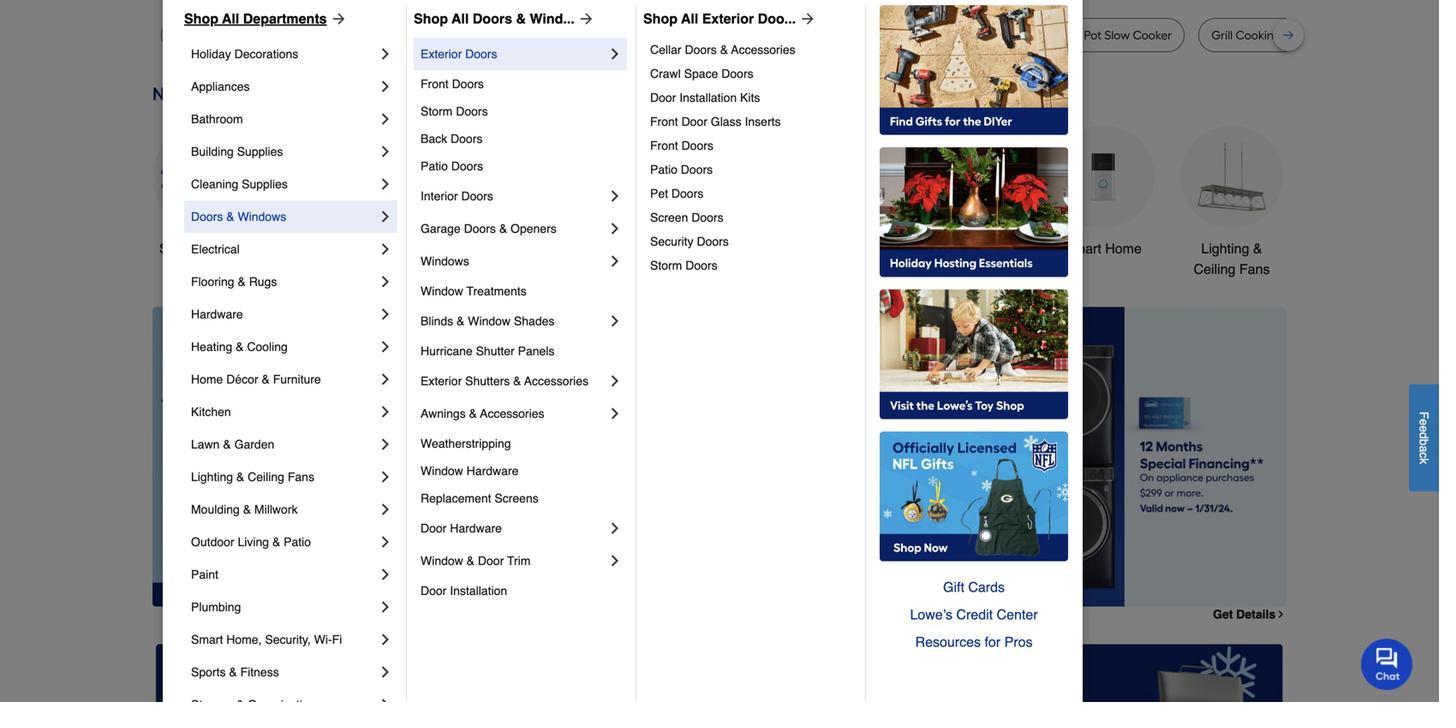 Task type: locate. For each thing, give the bounding box(es) containing it.
chevron right image
[[377, 45, 394, 63], [607, 45, 624, 63], [607, 220, 624, 237], [607, 253, 624, 270], [377, 273, 394, 290], [607, 313, 624, 330], [377, 338, 394, 356], [377, 371, 394, 388], [607, 373, 624, 390], [607, 520, 624, 537], [607, 553, 624, 570], [377, 566, 394, 583], [377, 599, 394, 616], [1276, 609, 1287, 620], [377, 631, 394, 649], [377, 664, 394, 681]]

accessories down the panels
[[524, 374, 589, 388]]

security
[[650, 235, 694, 248]]

doors down kitchen faucets
[[686, 259, 718, 272]]

door down window & door trim
[[421, 584, 447, 598]]

0 horizontal spatial home
[[191, 373, 223, 386]]

2 horizontal spatial shop
[[643, 11, 678, 27]]

chevron right image for heating & cooling
[[377, 338, 394, 356]]

weatherstripping
[[421, 437, 511, 451]]

heating & cooling link
[[191, 331, 377, 363]]

hurricane shutter panels
[[421, 344, 555, 358]]

storm doors link down exterior doors "link"
[[421, 98, 624, 125]]

pot for crock pot cooking pot
[[826, 28, 843, 42]]

chevron right image for lighting & ceiling fans
[[377, 469, 394, 486]]

1 vertical spatial supplies
[[242, 177, 288, 191]]

doors for front doors link to the top
[[452, 77, 484, 91]]

exterior for exterior doors
[[421, 47, 462, 61]]

front doors link down inserts at the right of page
[[650, 134, 853, 158]]

bathroom link
[[191, 103, 377, 135], [924, 125, 1026, 259]]

door down 'door installation kits'
[[682, 115, 708, 129]]

crock pot cooking pot
[[791, 28, 913, 42]]

kitchen up lawn at the bottom of the page
[[191, 405, 231, 419]]

christmas
[[559, 241, 620, 257]]

flooring & rugs link
[[191, 266, 377, 298]]

1 horizontal spatial patio
[[421, 159, 448, 173]]

0 horizontal spatial front doors link
[[421, 70, 624, 98]]

chevron right image
[[377, 78, 394, 95], [377, 111, 394, 128], [377, 143, 394, 160], [377, 176, 394, 193], [607, 188, 624, 205], [377, 208, 394, 225], [377, 241, 394, 258], [377, 306, 394, 323], [377, 404, 394, 421], [607, 405, 624, 422], [377, 436, 394, 453], [377, 469, 394, 486], [377, 501, 394, 518], [377, 534, 394, 551], [377, 697, 394, 703]]

3 pot from the left
[[992, 28, 1010, 42]]

1 horizontal spatial cooking
[[1236, 28, 1282, 42]]

window inside 'link'
[[421, 464, 463, 478]]

kitchen
[[669, 241, 715, 257], [191, 405, 231, 419]]

shades
[[514, 314, 555, 328]]

0 horizontal spatial windows
[[238, 210, 286, 224]]

chevron right image for lawn & garden
[[377, 436, 394, 453]]

door installation kits
[[650, 91, 760, 105]]

kitchen down screen doors
[[669, 241, 715, 257]]

sports & fitness
[[191, 666, 279, 679]]

patio doors up pet doors
[[650, 163, 713, 176]]

front door glass inserts
[[650, 115, 781, 129]]

0 horizontal spatial patio
[[284, 535, 311, 549]]

all right 'shop'
[[195, 241, 210, 257]]

2 cooking from the left
[[1236, 28, 1282, 42]]

installation down crawl space doors
[[680, 91, 737, 105]]

chevron right image for hardware
[[377, 306, 394, 323]]

chevron right image for windows
[[607, 253, 624, 270]]

doors right garage
[[464, 222, 496, 236]]

all up holiday decorations
[[222, 11, 239, 27]]

back doors link
[[421, 125, 624, 153]]

1 crock from the left
[[791, 28, 823, 42]]

cooker up exterior doors
[[434, 28, 473, 42]]

1 vertical spatial hardware
[[467, 464, 519, 478]]

e up b
[[1418, 426, 1431, 433]]

kitchen for kitchen
[[191, 405, 231, 419]]

doors for the right storm doors link
[[686, 259, 718, 272]]

inserts
[[745, 115, 781, 129]]

f
[[1418, 412, 1431, 419]]

holiday hosting essentials. image
[[880, 147, 1068, 278]]

front down 'door installation kits'
[[650, 115, 678, 129]]

1 vertical spatial outdoor
[[191, 535, 234, 549]]

arrow right image
[[327, 10, 347, 27], [575, 10, 595, 27], [796, 10, 817, 27], [1255, 457, 1272, 474]]

tools up equipment
[[851, 241, 883, 257]]

plumbing link
[[191, 591, 377, 624]]

0 vertical spatial bathroom
[[191, 112, 243, 126]]

front doors link down microwave
[[421, 70, 624, 98]]

0 horizontal spatial lighting & ceiling fans
[[191, 470, 314, 484]]

chat invite button image
[[1361, 638, 1414, 691]]

installation for door installation
[[450, 584, 507, 598]]

outdoor for outdoor tools & equipment
[[797, 241, 847, 257]]

find gifts for the diyer. image
[[880, 5, 1068, 135]]

tools
[[445, 241, 477, 257], [851, 241, 883, 257]]

outdoor inside outdoor tools & equipment
[[797, 241, 847, 257]]

chevron right image for interior doors
[[607, 188, 624, 205]]

chevron right image for cleaning supplies
[[377, 176, 394, 193]]

1 horizontal spatial kitchen
[[669, 241, 715, 257]]

get details
[[1213, 608, 1276, 621]]

1 vertical spatial decorations
[[553, 261, 626, 277]]

window up replacement
[[421, 464, 463, 478]]

installation for door installation kits
[[680, 91, 737, 105]]

doors for garage doors & openers link
[[464, 222, 496, 236]]

patio down moulding & millwork link
[[284, 535, 311, 549]]

1 horizontal spatial fans
[[1240, 261, 1270, 277]]

cooker
[[434, 28, 473, 42], [1133, 28, 1172, 42]]

all for departments
[[222, 11, 239, 27]]

instant
[[952, 28, 989, 42]]

door down replacement
[[421, 522, 447, 535]]

shop up holiday
[[184, 11, 218, 27]]

2 shop from the left
[[414, 11, 448, 27]]

1 horizontal spatial storm doors link
[[650, 254, 853, 278]]

doors up garage doors & openers
[[461, 189, 493, 203]]

1 vertical spatial accessories
[[524, 374, 589, 388]]

trim
[[507, 554, 531, 568]]

& inside the lighting & ceiling fans
[[1253, 241, 1263, 257]]

1 vertical spatial fans
[[288, 470, 314, 484]]

exterior for exterior shutters & accessories
[[421, 374, 462, 388]]

exterior down hurricane
[[421, 374, 462, 388]]

1 vertical spatial storm
[[650, 259, 682, 272]]

smart for smart home
[[1065, 241, 1102, 257]]

interior doors
[[421, 189, 493, 203]]

0 horizontal spatial kitchen
[[191, 405, 231, 419]]

2 vertical spatial exterior
[[421, 374, 462, 388]]

storm doors up "back doors" on the left top of page
[[421, 105, 488, 118]]

flooring & rugs
[[191, 275, 277, 289]]

ceiling
[[1194, 261, 1236, 277], [248, 470, 284, 484]]

smart inside smart home link
[[1065, 241, 1102, 257]]

1 horizontal spatial ceiling
[[1194, 261, 1236, 277]]

crock right instant pot
[[1049, 28, 1081, 42]]

2 tools from the left
[[851, 241, 883, 257]]

chevron right image for exterior shutters & accessories
[[607, 373, 624, 390]]

door inside door installation kits link
[[650, 91, 676, 105]]

patio doors link down front door glass inserts link
[[650, 158, 853, 182]]

4 pot from the left
[[1084, 28, 1102, 42]]

1 vertical spatial storm doors link
[[650, 254, 853, 278]]

2 cooker from the left
[[1133, 28, 1172, 42]]

&
[[516, 11, 526, 27], [1319, 28, 1327, 42], [720, 43, 728, 57], [226, 210, 234, 224], [499, 222, 507, 236], [886, 241, 896, 257], [1253, 241, 1263, 257], [238, 275, 246, 289], [457, 314, 465, 328], [236, 340, 244, 354], [262, 373, 270, 386], [513, 374, 521, 388], [469, 407, 477, 421], [223, 438, 231, 452], [236, 470, 244, 484], [243, 503, 251, 517], [272, 535, 280, 549], [467, 554, 475, 568], [229, 666, 237, 679]]

doors right back
[[451, 132, 483, 146]]

2 vertical spatial accessories
[[480, 407, 544, 421]]

arrow right image inside shop all doors & wind... link
[[575, 10, 595, 27]]

1 cooking from the left
[[846, 28, 892, 42]]

1 horizontal spatial decorations
[[553, 261, 626, 277]]

1 horizontal spatial lighting
[[1202, 241, 1250, 257]]

triple
[[373, 28, 403, 42]]

1 horizontal spatial cooker
[[1133, 28, 1172, 42]]

0 vertical spatial installation
[[680, 91, 737, 105]]

exterior inside "link"
[[421, 47, 462, 61]]

2 slow from the left
[[1105, 28, 1130, 42]]

scroll to item #5 image
[[952, 576, 993, 583]]

instant pot
[[952, 28, 1010, 42]]

window for treatments
[[421, 284, 463, 298]]

door inside "door installation" link
[[421, 584, 447, 598]]

blinds & window shades link
[[421, 305, 607, 338]]

crock for crock pot cooking pot
[[791, 28, 823, 42]]

for
[[985, 634, 1001, 650]]

0 vertical spatial storm doors link
[[421, 98, 624, 125]]

shop all exterior doo... link
[[643, 9, 817, 29]]

recommended searches for you heading
[[153, 0, 1287, 4]]

cooking
[[846, 28, 892, 42], [1236, 28, 1282, 42]]

doors down "back doors" on the left top of page
[[451, 159, 483, 173]]

get up to 2 free select tools or batteries when you buy 1 with select purchases. image
[[156, 645, 514, 703]]

1 vertical spatial lighting
[[191, 470, 233, 484]]

hardware link
[[191, 298, 377, 331]]

chevron right image for exterior doors
[[607, 45, 624, 63]]

1 horizontal spatial shop
[[414, 11, 448, 27]]

1 horizontal spatial installation
[[680, 91, 737, 105]]

details
[[1237, 608, 1276, 621]]

doors down exterior doors
[[452, 77, 484, 91]]

0 horizontal spatial lighting & ceiling fans link
[[191, 461, 377, 494]]

0 vertical spatial hardware
[[191, 308, 243, 321]]

resources
[[915, 634, 981, 650]]

1 vertical spatial installation
[[450, 584, 507, 598]]

arrow left image
[[471, 457, 488, 474]]

home décor & furniture
[[191, 373, 321, 386]]

storm down security in the top of the page
[[650, 259, 682, 272]]

door down crawl
[[650, 91, 676, 105]]

0 vertical spatial home
[[1105, 241, 1142, 257]]

1 horizontal spatial crock
[[1049, 28, 1081, 42]]

garage
[[421, 222, 461, 236]]

chevron right image for home décor & furniture
[[377, 371, 394, 388]]

shop up the cellar
[[643, 11, 678, 27]]

doors down shop all doors & wind...
[[465, 47, 497, 61]]

1 horizontal spatial smart
[[1065, 241, 1102, 257]]

chevron right image for smart home, security, wi-fi
[[377, 631, 394, 649]]

gift cards link
[[880, 574, 1068, 601]]

1 vertical spatial lighting & ceiling fans
[[191, 470, 314, 484]]

shop these last-minute gifts. $99 or less. quantities are limited and won't last. image
[[153, 307, 429, 607]]

0 horizontal spatial ceiling
[[248, 470, 284, 484]]

outdoor down moulding
[[191, 535, 234, 549]]

smart
[[1065, 241, 1102, 257], [191, 633, 223, 647]]

accessories inside exterior shutters & accessories link
[[524, 374, 589, 388]]

building
[[191, 145, 234, 159]]

doors for exterior doors "link"
[[465, 47, 497, 61]]

chevron right image for blinds & window shades
[[607, 313, 624, 330]]

patio doors link up garage doors & openers link
[[421, 153, 624, 180]]

outdoor for outdoor living & patio
[[191, 535, 234, 549]]

chevron right image for bathroom
[[377, 111, 394, 128]]

storm doors for the top storm doors link
[[421, 105, 488, 118]]

1 horizontal spatial front doors link
[[650, 134, 853, 158]]

crock down doo...
[[791, 28, 823, 42]]

1 vertical spatial front
[[650, 115, 678, 129]]

supplies for cleaning supplies
[[242, 177, 288, 191]]

chevron right image for awnings & accessories
[[607, 405, 624, 422]]

0 vertical spatial smart
[[1065, 241, 1102, 257]]

hardware up replacement screens
[[467, 464, 519, 478]]

paint
[[191, 568, 218, 582]]

0 vertical spatial lighting
[[1202, 241, 1250, 257]]

front doors down exterior doors
[[421, 77, 484, 91]]

doors for pet doors link
[[672, 187, 704, 200]]

patio
[[421, 159, 448, 173], [650, 163, 678, 176], [284, 535, 311, 549]]

installation
[[680, 91, 737, 105], [450, 584, 507, 598]]

doors up screen doors
[[672, 187, 704, 200]]

0 horizontal spatial outdoor
[[191, 535, 234, 549]]

front doors down 'front door glass inserts'
[[650, 139, 714, 153]]

tools down garage
[[445, 241, 477, 257]]

0 vertical spatial decorations
[[234, 47, 298, 61]]

1 horizontal spatial lighting & ceiling fans link
[[1181, 125, 1283, 280]]

outdoor up equipment
[[797, 241, 847, 257]]

door
[[650, 91, 676, 105], [682, 115, 708, 129], [421, 522, 447, 535], [478, 554, 504, 568], [421, 584, 447, 598]]

accessories
[[731, 43, 796, 57], [524, 374, 589, 388], [480, 407, 544, 421]]

1 vertical spatial exterior
[[421, 47, 462, 61]]

0 horizontal spatial smart
[[191, 633, 223, 647]]

2 horizontal spatial patio
[[650, 163, 678, 176]]

decorations down shop all departments link
[[234, 47, 298, 61]]

front up pet
[[650, 139, 678, 153]]

2 vertical spatial hardware
[[450, 522, 502, 535]]

arrow right image inside shop all departments link
[[327, 10, 347, 27]]

0 vertical spatial storm doors
[[421, 105, 488, 118]]

1 vertical spatial kitchen
[[191, 405, 231, 419]]

0 horizontal spatial shop
[[184, 11, 218, 27]]

1 horizontal spatial bathroom
[[945, 241, 1005, 257]]

door installation
[[421, 584, 507, 598]]

smart inside smart home, security, wi-fi link
[[191, 633, 223, 647]]

1 horizontal spatial windows
[[421, 254, 469, 268]]

1 horizontal spatial outdoor
[[797, 241, 847, 257]]

storm up back
[[421, 105, 453, 118]]

tools link
[[410, 125, 512, 259]]

2 vertical spatial front
[[650, 139, 678, 153]]

0 vertical spatial lighting & ceiling fans link
[[1181, 125, 1283, 280]]

0 horizontal spatial cooking
[[846, 28, 892, 42]]

storm doors link down screen doors link
[[650, 254, 853, 278]]

0 horizontal spatial storm doors link
[[421, 98, 624, 125]]

outdoor living & patio link
[[191, 526, 377, 559]]

electrical link
[[191, 233, 377, 266]]

hardware for door hardware
[[450, 522, 502, 535]]

1 tools from the left
[[445, 241, 477, 257]]

door left trim
[[478, 554, 504, 568]]

up to 30 percent off select grills and accessories. image
[[926, 645, 1283, 703]]

hardware down replacement screens
[[450, 522, 502, 535]]

shop all exterior doo...
[[643, 11, 796, 27]]

treatments
[[467, 284, 527, 298]]

patio down back
[[421, 159, 448, 173]]

wi-
[[314, 633, 332, 647]]

windows up electrical link
[[238, 210, 286, 224]]

up to 35 percent off select small appliances. image
[[541, 645, 898, 703]]

shop all doors & wind... link
[[414, 9, 595, 29]]

lighting & ceiling fans link
[[1181, 125, 1283, 280], [191, 461, 377, 494]]

window up door installation
[[421, 554, 463, 568]]

supplies up doors & windows link
[[242, 177, 288, 191]]

moulding & millwork
[[191, 503, 298, 517]]

1 pot from the left
[[826, 28, 843, 42]]

doors
[[473, 11, 512, 27], [685, 43, 717, 57], [465, 47, 497, 61], [722, 67, 754, 81], [452, 77, 484, 91], [456, 105, 488, 118], [451, 132, 483, 146], [682, 139, 714, 153], [451, 159, 483, 173], [681, 163, 713, 176], [672, 187, 704, 200], [461, 189, 493, 203], [191, 210, 223, 224], [692, 211, 724, 224], [464, 222, 496, 236], [697, 235, 729, 248], [686, 259, 718, 272]]

window hardware link
[[421, 458, 624, 485]]

smart home, security, wi-fi
[[191, 633, 342, 647]]

storm doors
[[421, 105, 488, 118], [650, 259, 718, 272]]

hardware inside 'link'
[[467, 464, 519, 478]]

grill cooking grate & warming rack
[[1212, 28, 1410, 42]]

storm doors down 'security doors'
[[650, 259, 718, 272]]

0 horizontal spatial crock
[[791, 28, 823, 42]]

doors for rightmost the patio doors link
[[681, 163, 713, 176]]

1 horizontal spatial front doors
[[650, 139, 714, 153]]

0 vertical spatial lighting & ceiling fans
[[1194, 241, 1270, 277]]

door hardware
[[421, 522, 502, 535]]

window up the "blinds"
[[421, 284, 463, 298]]

0 horizontal spatial storm doors
[[421, 105, 488, 118]]

door inside door hardware link
[[421, 522, 447, 535]]

1 horizontal spatial lighting & ceiling fans
[[1194, 241, 1270, 277]]

0 vertical spatial front doors link
[[421, 70, 624, 98]]

0 horizontal spatial storm
[[421, 105, 453, 118]]

front doors for front doors link to the right
[[650, 139, 714, 153]]

weatherstripping link
[[421, 430, 624, 458]]

millwork
[[254, 503, 298, 517]]

triple slow cooker
[[373, 28, 473, 42]]

& inside outdoor tools & equipment
[[886, 241, 896, 257]]

window & door trim link
[[421, 545, 607, 577]]

1 shop from the left
[[184, 11, 218, 27]]

accessories up weatherstripping link
[[480, 407, 544, 421]]

1 vertical spatial front doors link
[[650, 134, 853, 158]]

0 vertical spatial kitchen
[[669, 241, 715, 257]]

doors for cellar doors & accessories link
[[685, 43, 717, 57]]

door for door installation
[[421, 584, 447, 598]]

2 crock from the left
[[1049, 28, 1081, 42]]

patio doors link
[[421, 153, 624, 180], [650, 158, 853, 182]]

decorations down christmas at left top
[[553, 261, 626, 277]]

1 vertical spatial lighting & ceiling fans link
[[191, 461, 377, 494]]

back
[[421, 132, 447, 146]]

hardware down flooring
[[191, 308, 243, 321]]

0 vertical spatial storm
[[421, 105, 453, 118]]

3 shop from the left
[[643, 11, 678, 27]]

doors down screen doors
[[697, 235, 729, 248]]

appliances
[[191, 80, 250, 93]]

1 vertical spatial windows
[[421, 254, 469, 268]]

front
[[421, 77, 449, 91], [650, 115, 678, 129], [650, 139, 678, 153]]

front down exterior doors
[[421, 77, 449, 91]]

interior
[[421, 189, 458, 203]]

0 vertical spatial windows
[[238, 210, 286, 224]]

0 horizontal spatial front doors
[[421, 77, 484, 91]]

exterior down triple slow cooker
[[421, 47, 462, 61]]

chevron right image for kitchen
[[377, 404, 394, 421]]

doors up space in the left top of the page
[[685, 43, 717, 57]]

1 vertical spatial bathroom
[[945, 241, 1005, 257]]

0 horizontal spatial slow
[[405, 28, 431, 42]]

arrow right image for shop all departments
[[327, 10, 347, 27]]

shop for shop all doors & wind...
[[414, 11, 448, 27]]

home décor & furniture link
[[191, 363, 377, 396]]

0 horizontal spatial cooker
[[434, 28, 473, 42]]

doors up pet doors
[[681, 163, 713, 176]]

window treatments link
[[421, 278, 624, 305]]

appliances link
[[191, 70, 377, 103]]

0 horizontal spatial tools
[[445, 241, 477, 257]]

shop up triple slow cooker
[[414, 11, 448, 27]]

accessories up crawl space doors link
[[731, 43, 796, 57]]

all for deals
[[195, 241, 210, 257]]

0 vertical spatial accessories
[[731, 43, 796, 57]]

patio up pet
[[650, 163, 678, 176]]

installation down window & door trim
[[450, 584, 507, 598]]

window
[[421, 284, 463, 298], [468, 314, 511, 328], [421, 464, 463, 478], [421, 554, 463, 568]]

pet doors
[[650, 187, 704, 200]]

supplies inside 'link'
[[242, 177, 288, 191]]

new deals every day during 25 days of deals image
[[153, 80, 1287, 108]]

all down recommended searches for you heading
[[681, 11, 699, 27]]

1 vertical spatial storm doors
[[650, 259, 718, 272]]

1 horizontal spatial home
[[1105, 241, 1142, 257]]

accessories inside cellar doors & accessories link
[[731, 43, 796, 57]]

1 horizontal spatial slow
[[1105, 28, 1130, 42]]

supplies up cleaning supplies
[[237, 145, 283, 159]]

cooker left 'grill'
[[1133, 28, 1172, 42]]

all for doors
[[452, 11, 469, 27]]

doors up 'security doors'
[[692, 211, 724, 224]]

arrow right image for shop all doors & wind...
[[575, 10, 595, 27]]

chevron right image for doors & windows
[[377, 208, 394, 225]]

doors down 'front door glass inserts'
[[682, 139, 714, 153]]

0 vertical spatial front
[[421, 77, 449, 91]]

1 horizontal spatial tools
[[851, 241, 883, 257]]

doors inside "link"
[[465, 47, 497, 61]]

windows down garage
[[421, 254, 469, 268]]

crawl
[[650, 67, 681, 81]]

e up d
[[1418, 419, 1431, 426]]

chevron right image for garage doors & openers
[[607, 220, 624, 237]]

kits
[[740, 91, 760, 105]]

arrow right image inside shop all exterior doo... link
[[796, 10, 817, 27]]

d
[[1418, 433, 1431, 439]]

0 vertical spatial outdoor
[[797, 241, 847, 257]]

0 vertical spatial supplies
[[237, 145, 283, 159]]

0 vertical spatial fans
[[1240, 261, 1270, 277]]

0 vertical spatial front doors
[[421, 77, 484, 91]]

up to 30 percent off select major appliances. plus, save up to an extra $750 on major appliances. image
[[457, 307, 1287, 607]]

shop all deals
[[159, 241, 248, 257]]

patio doors down "back doors" on the left top of page
[[421, 159, 483, 173]]

chevron right image for flooring & rugs
[[377, 273, 394, 290]]

exterior down recommended searches for you heading
[[702, 11, 754, 27]]

all up exterior doors
[[452, 11, 469, 27]]

0 horizontal spatial installation
[[450, 584, 507, 598]]

1 vertical spatial front doors
[[650, 139, 714, 153]]

1 horizontal spatial bathroom link
[[924, 125, 1026, 259]]

doors up "back doors" on the left top of page
[[456, 105, 488, 118]]

exterior shutters & accessories link
[[421, 365, 607, 398]]



Task type: describe. For each thing, give the bounding box(es) containing it.
kitchen for kitchen faucets
[[669, 241, 715, 257]]

doo...
[[758, 11, 796, 27]]

window & door trim
[[421, 554, 534, 568]]

door for door installation kits
[[650, 91, 676, 105]]

windows link
[[421, 245, 607, 278]]

doors for security doors link in the top of the page
[[697, 235, 729, 248]]

smart home
[[1065, 241, 1142, 257]]

cleaning supplies
[[191, 177, 288, 191]]

window for hardware
[[421, 464, 463, 478]]

chevron right image for window & door trim
[[607, 553, 624, 570]]

door inside front door glass inserts link
[[682, 115, 708, 129]]

front for front doors link to the top
[[421, 77, 449, 91]]

0 horizontal spatial patio doors
[[421, 159, 483, 173]]

front door glass inserts link
[[650, 110, 853, 134]]

pot for instant pot
[[992, 28, 1010, 42]]

sports
[[191, 666, 226, 679]]

get
[[1213, 608, 1233, 621]]

doors for interior doors link
[[461, 189, 493, 203]]

front for front door glass inserts link
[[650, 115, 678, 129]]

cleaning supplies link
[[191, 168, 377, 200]]

kitchen faucets link
[[667, 125, 769, 259]]

outdoor tools & equipment
[[797, 241, 896, 277]]

chevron right image for door hardware
[[607, 520, 624, 537]]

doors & windows link
[[191, 200, 377, 233]]

awnings & accessories
[[421, 407, 544, 421]]

door inside window & door trim link
[[478, 554, 504, 568]]

2 e from the top
[[1418, 426, 1431, 433]]

f e e d b a c k button
[[1409, 385, 1439, 492]]

screen doors
[[650, 211, 724, 224]]

k
[[1418, 459, 1431, 465]]

building supplies
[[191, 145, 283, 159]]

resources for pros
[[915, 634, 1033, 650]]

tools inside outdoor tools & equipment
[[851, 241, 883, 257]]

chevron right image for appliances
[[377, 78, 394, 95]]

crawl space doors
[[650, 67, 754, 81]]

storm for the right storm doors link
[[650, 259, 682, 272]]

door for door hardware
[[421, 522, 447, 535]]

chevron right image for electrical
[[377, 241, 394, 258]]

decorations for holiday
[[234, 47, 298, 61]]

0 horizontal spatial bathroom
[[191, 112, 243, 126]]

supplies for building supplies
[[237, 145, 283, 159]]

cooling
[[247, 340, 288, 354]]

kitchen faucets
[[669, 241, 767, 257]]

fans inside the lighting & ceiling fans
[[1240, 261, 1270, 277]]

lighting inside the lighting & ceiling fans
[[1202, 241, 1250, 257]]

crock for crock pot slow cooker
[[1049, 28, 1081, 42]]

microwave countertop
[[512, 28, 637, 42]]

0 vertical spatial ceiling
[[1194, 261, 1236, 277]]

cards
[[968, 580, 1005, 595]]

storm doors for the right storm doors link
[[650, 259, 718, 272]]

hurricane shutter panels link
[[421, 338, 624, 365]]

arrow right image for shop all exterior doo...
[[796, 10, 817, 27]]

pros
[[1005, 634, 1033, 650]]

departments
[[243, 11, 327, 27]]

scroll to item #2 image
[[829, 576, 870, 583]]

rugs
[[249, 275, 277, 289]]

doors for left the patio doors link
[[451, 159, 483, 173]]

chevron right image for building supplies
[[377, 143, 394, 160]]

c
[[1418, 453, 1431, 459]]

microwave
[[512, 28, 572, 42]]

living
[[238, 535, 269, 549]]

awnings & accessories link
[[421, 398, 607, 430]]

lowe's
[[910, 607, 953, 623]]

officially licensed n f l gifts. shop now. image
[[880, 432, 1068, 562]]

center
[[997, 607, 1038, 623]]

accessories for exterior shutters & accessories
[[524, 374, 589, 388]]

0 horizontal spatial bathroom link
[[191, 103, 377, 135]]

doors for the top storm doors link
[[456, 105, 488, 118]]

crock pot slow cooker
[[1049, 28, 1172, 42]]

replacement screens link
[[421, 485, 624, 512]]

1 horizontal spatial patio doors
[[650, 163, 713, 176]]

home,
[[226, 633, 262, 647]]

decorations for christmas
[[553, 261, 626, 277]]

replacement screens
[[421, 492, 539, 506]]

a
[[1418, 446, 1431, 453]]

1 vertical spatial ceiling
[[248, 470, 284, 484]]

doors for back doors link
[[451, 132, 483, 146]]

front doors for front doors link to the top
[[421, 77, 484, 91]]

window for &
[[421, 554, 463, 568]]

moulding & millwork link
[[191, 494, 377, 526]]

1 vertical spatial home
[[191, 373, 223, 386]]

0 horizontal spatial patio doors link
[[421, 153, 624, 180]]

chevron right image for holiday decorations
[[377, 45, 394, 63]]

screen
[[650, 211, 688, 224]]

security doors link
[[650, 230, 853, 254]]

shop all deals link
[[153, 125, 255, 259]]

replacement
[[421, 492, 491, 506]]

visit the lowe's toy shop. image
[[880, 290, 1068, 420]]

hardware for window hardware
[[467, 464, 519, 478]]

back doors
[[421, 132, 483, 146]]

1 e from the top
[[1418, 419, 1431, 426]]

sports & fitness link
[[191, 656, 377, 689]]

gift
[[943, 580, 965, 595]]

cellar doors & accessories link
[[650, 38, 853, 62]]

heating
[[191, 340, 232, 354]]

doors up kits
[[722, 67, 754, 81]]

2 pot from the left
[[895, 28, 913, 42]]

all for exterior
[[681, 11, 699, 27]]

doors for screen doors link
[[692, 211, 724, 224]]

doors up shop all deals
[[191, 210, 223, 224]]

storm for the top storm doors link
[[421, 105, 453, 118]]

shop for shop all departments
[[184, 11, 218, 27]]

shop all departments
[[184, 11, 327, 27]]

credit
[[957, 607, 993, 623]]

window up hurricane shutter panels
[[468, 314, 511, 328]]

f e e d b a c k
[[1418, 412, 1431, 465]]

1 horizontal spatial patio doors link
[[650, 158, 853, 182]]

doors for front doors link to the right
[[682, 139, 714, 153]]

0 horizontal spatial lighting
[[191, 470, 233, 484]]

lawn & garden link
[[191, 428, 377, 461]]

space
[[684, 67, 718, 81]]

chevron right image for moulding & millwork
[[377, 501, 394, 518]]

kitchen link
[[191, 396, 377, 428]]

blinds
[[421, 314, 453, 328]]

chevron right image for sports & fitness
[[377, 664, 394, 681]]

doors & windows
[[191, 210, 286, 224]]

get details link
[[1213, 608, 1287, 621]]

deals
[[213, 241, 248, 257]]

doors up exterior doors "link"
[[473, 11, 512, 27]]

scroll to item #4 image
[[911, 576, 952, 583]]

0 vertical spatial exterior
[[702, 11, 754, 27]]

shop
[[159, 241, 191, 257]]

1 slow from the left
[[405, 28, 431, 42]]

1 cooker from the left
[[434, 28, 473, 42]]

holiday decorations link
[[191, 38, 377, 70]]

exterior shutters & accessories
[[421, 374, 589, 388]]

chevron right image for plumbing
[[377, 599, 394, 616]]

pot for crock pot slow cooker
[[1084, 28, 1102, 42]]

grate
[[1285, 28, 1316, 42]]

grill
[[1212, 28, 1233, 42]]

accessories inside awnings & accessories link
[[480, 407, 544, 421]]

resources for pros link
[[880, 629, 1068, 656]]

openers
[[511, 222, 557, 236]]

chevron right image for outdoor living & patio
[[377, 534, 394, 551]]

shop for shop all exterior doo...
[[643, 11, 678, 27]]

chevron right image for paint
[[377, 566, 394, 583]]

garage doors & openers
[[421, 222, 557, 236]]

electrical
[[191, 242, 240, 256]]

door installation kits link
[[650, 86, 853, 110]]

flooring
[[191, 275, 234, 289]]

front for front doors link to the right
[[650, 139, 678, 153]]

cellar
[[650, 43, 682, 57]]

accessories for cellar doors & accessories
[[731, 43, 796, 57]]

interior doors link
[[421, 180, 607, 212]]

screen doors link
[[650, 206, 853, 230]]

chevron right image inside get details link
[[1276, 609, 1287, 620]]

pet
[[650, 187, 668, 200]]

shop all departments link
[[184, 9, 347, 29]]

smart for smart home, security, wi-fi
[[191, 633, 223, 647]]



Task type: vqa. For each thing, say whether or not it's contained in the screenshot.
Departments All
yes



